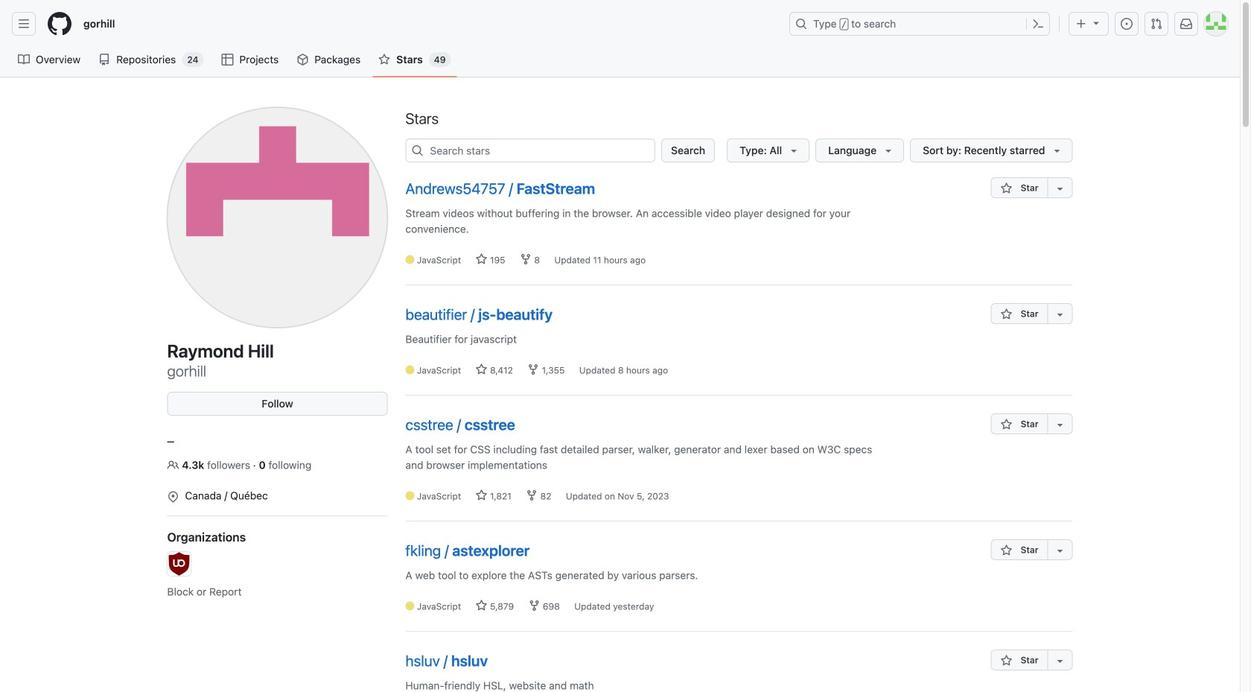 Task type: vqa. For each thing, say whether or not it's contained in the screenshot.
bottom fork icon star icon
yes



Task type: describe. For each thing, give the bounding box(es) containing it.
table image
[[222, 54, 234, 66]]

search image
[[412, 145, 424, 156]]

plus image
[[1076, 18, 1088, 30]]

4 add this repository to a list image from the top
[[1055, 655, 1067, 667]]

fork image for fourth add this repository to a list image from the bottom of the page
[[520, 253, 532, 265]]

people image
[[167, 459, 179, 471]]

add this repository to a list image
[[1055, 419, 1067, 431]]

1 add this repository to a list image from the top
[[1055, 183, 1067, 195]]

repo image
[[99, 54, 110, 66]]

notifications image
[[1181, 18, 1193, 30]]

1 horizontal spatial triangle down image
[[883, 145, 895, 156]]

home location: canada / québec element
[[167, 485, 388, 504]]

location image
[[167, 491, 179, 503]]

book image
[[18, 54, 30, 66]]

fork image for 3rd add this repository to a list image from the bottom
[[528, 364, 540, 376]]



Task type: locate. For each thing, give the bounding box(es) containing it.
git pull request image
[[1151, 18, 1163, 30]]

Follow gorhill submit
[[167, 392, 388, 416]]

fork image for 2nd add this repository to a list image from the bottom
[[529, 600, 541, 612]]

package image
[[297, 54, 309, 66]]

Search stars search field
[[406, 139, 656, 162]]

triangle down image
[[1052, 145, 1064, 156]]

1 vertical spatial fork image
[[526, 490, 538, 502]]

fork image
[[520, 253, 532, 265], [526, 490, 538, 502]]

add this repository to a list image
[[1055, 183, 1067, 195], [1055, 309, 1067, 320], [1055, 545, 1067, 557], [1055, 655, 1067, 667]]

0 vertical spatial fork image
[[528, 364, 540, 376]]

@ublockorigin image
[[167, 552, 191, 576]]

fork image
[[528, 364, 540, 376], [529, 600, 541, 612]]

3 add this repository to a list image from the top
[[1055, 545, 1067, 557]]

homepage image
[[48, 12, 72, 36]]

0 vertical spatial fork image
[[520, 253, 532, 265]]

0 horizontal spatial triangle down image
[[789, 145, 800, 156]]

2 add this repository to a list image from the top
[[1055, 309, 1067, 320]]

view gorhill's full-sized avatar image
[[167, 107, 388, 328]]

star image
[[379, 54, 391, 66], [1001, 419, 1013, 431], [476, 490, 488, 502], [1001, 655, 1013, 667]]

fork image for add this repository to a list icon
[[526, 490, 538, 502]]

issue opened image
[[1122, 18, 1133, 30]]

1 vertical spatial fork image
[[529, 600, 541, 612]]

star image
[[1001, 183, 1013, 195], [476, 253, 488, 265], [1001, 309, 1013, 320], [476, 364, 488, 376], [1001, 545, 1013, 557], [476, 600, 488, 612]]

triangle down image
[[1091, 17, 1103, 29], [789, 145, 800, 156], [883, 145, 895, 156]]

command palette image
[[1033, 18, 1045, 30]]

2 horizontal spatial triangle down image
[[1091, 17, 1103, 29]]



